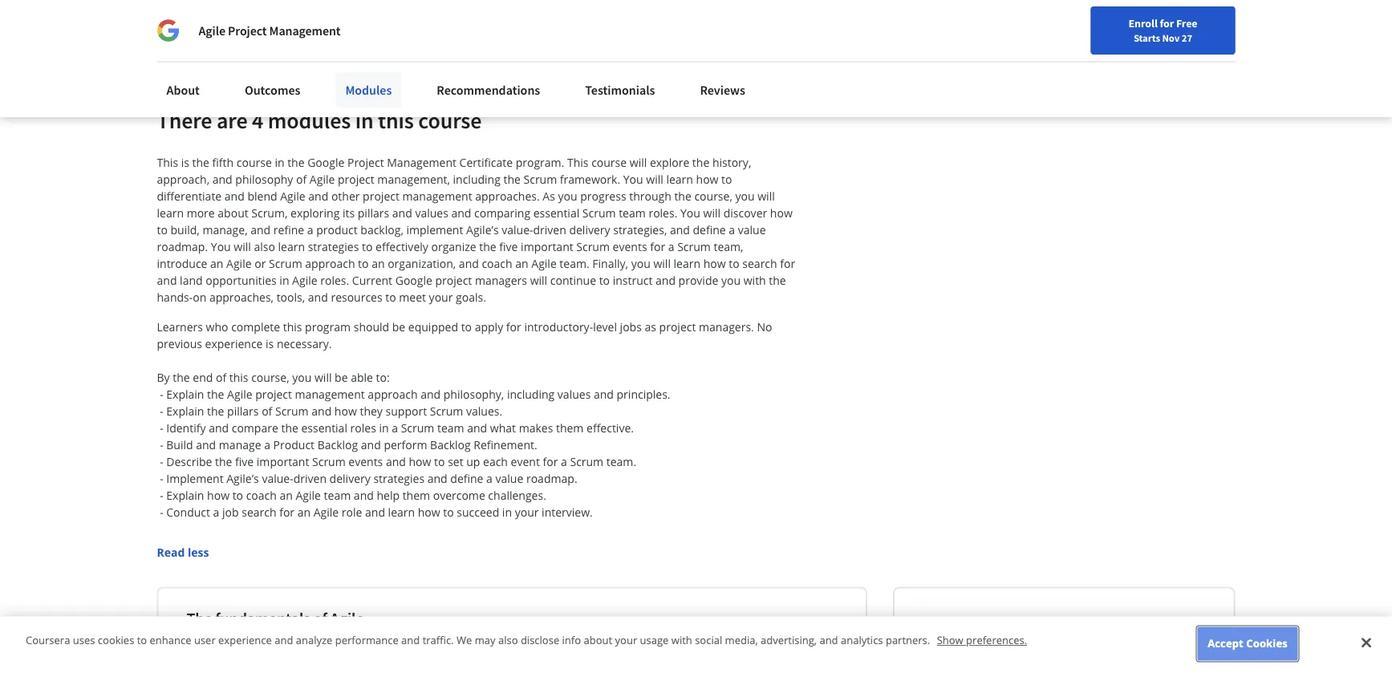 Task type: describe. For each thing, give the bounding box(es) containing it.
1 vertical spatial be
[[335, 370, 348, 385]]

to down team,
[[729, 256, 740, 271]]

coach inside this is the fifth course in the google project management certificate program. this course will explore the history, approach, and philosophy of agile project management, including the scrum framework. you will learn how to differentiate and blend agile and other project management approaches. as you progress through the course, you will learn more about scrum, exploring its pillars and values and comparing essential scrum team roles. you will discover how to build, manage, and refine a product backlog, implement agile's value-driven delivery strategies, and define a value roadmap. you will also learn strategies to effectively organize the five important scrum events for a scrum team, introduce an agile or scrum approach to an organization, and coach an agile team. finally, you will learn how to search for and land opportunities in agile roles. current google project managers will continue to instruct and provide you with the hands-on approaches, tools, and resources to meet your goals.
[[482, 256, 512, 271]]

coursera career certificate image
[[932, 0, 1199, 71]]

to down history,
[[721, 171, 732, 187]]

project right as
[[659, 319, 696, 334]]

there
[[157, 106, 212, 134]]

in up tools,
[[280, 273, 289, 288]]

scrum up provide on the top
[[677, 239, 711, 254]]

and left traffic. at the left bottom of page
[[401, 633, 420, 647]]

values.
[[466, 403, 502, 419]]

2 - from the top
[[160, 403, 163, 419]]

accept cookies button
[[1198, 627, 1298, 660]]

opportunities
[[206, 273, 277, 288]]

to left build,
[[157, 222, 168, 237]]

less
[[188, 545, 209, 560]]

also inside this is the fifth course in the google project management certificate program. this course will explore the history, approach, and philosophy of agile project management, including the scrum framework. you will learn how to differentiate and blend agile and other project management approaches. as you progress through the course, you will learn more about scrum, exploring its pillars and values and comparing essential scrum team roles. you will discover how to build, manage, and refine a product backlog, implement agile's value-driven delivery strategies, and define a value roadmap. you will also learn strategies to effectively organize the five important scrum events for a scrum team, introduce an agile or scrum approach to an organization, and coach an agile team. finally, you will learn how to search for and land opportunities in agile roles. current google project managers will continue to instruct and provide you with the hands-on approaches, tools, and resources to meet your goals.
[[254, 239, 275, 254]]

1 horizontal spatial course
[[418, 106, 482, 134]]

an up opportunities
[[210, 256, 223, 271]]

0 vertical spatial roles.
[[649, 205, 678, 220]]

agile up continue
[[531, 256, 557, 271]]

team,
[[714, 239, 743, 254]]

agile down product
[[296, 488, 321, 503]]

uses
[[73, 633, 95, 647]]

of up compare
[[262, 403, 272, 419]]

five inside learners who complete this program should be equipped to apply for introductory-level jobs as project managers. no previous experience is necessary. by the end of this course, you will be able to: - explain the agile project management approach and philosophy, including values and principles. - explain the pillars of scrum and how they support scrum values. - identify and compare the essential roles in a scrum team and what makes them effective. - build and manage a product backlog and perform backlog refinement. - describe the five important scrum events and how to set up each event for a scrum team. - implement agile's value-driven delivery strategies and define a value roadmap. - explain how to coach an agile team and help them overcome challenges. - conduct a job search for an agile role and learn how to succeed in your interview.
[[235, 454, 254, 469]]

important inside this is the fifth course in the google project management certificate program. this course will explore the history, approach, and philosophy of agile project management, including the scrum framework. you will learn how to differentiate and blend agile and other project management approaches. as you progress through the course, you will learn more about scrum, exploring its pillars and values and comparing essential scrum team roles. you will discover how to build, manage, and refine a product backlog, implement agile's value-driven delivery strategies, and define a value roadmap. you will also learn strategies to effectively organize the five important scrum events for a scrum team, introduce an agile or scrum approach to an organization, and coach an agile team. finally, you will learn how to search for and land opportunities in agile roles. current google project managers will continue to instruct and provide you with the hands-on approaches, tools, and resources to meet your goals.
[[521, 239, 573, 254]]

enroll for free starts nov 27
[[1129, 16, 1198, 44]]

including inside this is the fifth course in the google project management certificate program. this course will explore the history, approach, and philosophy of agile project management, including the scrum framework. you will learn how to differentiate and blend agile and other project management approaches. as you progress through the course, you will learn more about scrum, exploring its pillars and values and comparing essential scrum team roles. you will discover how to build, manage, and refine a product backlog, implement agile's value-driven delivery strategies, and define a value roadmap. you will also learn strategies to effectively organize the five important scrum events for a scrum team, introduce an agile or scrum approach to an organization, and coach an agile team. finally, you will learn how to search for and land opportunities in agile roles. current google project managers will continue to instruct and provide you with the hands-on approaches, tools, and resources to meet your goals.
[[453, 171, 501, 187]]

1 vertical spatial you
[[680, 205, 700, 220]]

differentiate
[[157, 188, 222, 204]]

agile right google image on the left of page
[[199, 22, 225, 39]]

0 horizontal spatial team
[[324, 488, 351, 503]]

value inside learners who complete this program should be equipped to apply for introductory-level jobs as project managers. no previous experience is necessary. by the end of this course, you will be able to: - explain the agile project management approach and philosophy, including values and principles. - explain the pillars of scrum and how they support scrum values. - identify and compare the essential roles in a scrum team and what makes them effective. - build and manage a product backlog and perform backlog refinement. - describe the five important scrum events and how to set up each event for a scrum team. - implement agile's value-driven delivery strategies and define a value roadmap. - explain how to coach an agile team and help them overcome challenges. - conduct a job search for an agile role and learn how to succeed in your interview.
[[496, 471, 523, 486]]

ratings
[[968, 639, 1001, 654]]

the
[[187, 608, 212, 628]]

overcome
[[433, 488, 485, 503]]

also inside privacy alert dialog
[[498, 633, 518, 647]]

0 vertical spatial management
[[269, 22, 341, 39]]

scrum down philosophy,
[[430, 403, 463, 419]]

accept
[[1208, 636, 1244, 651]]

you up discover
[[735, 188, 755, 204]]

an left role
[[297, 504, 311, 520]]

cookies
[[1246, 636, 1288, 651]]

agile up compare
[[227, 387, 252, 402]]

a left job at the bottom left
[[213, 504, 219, 520]]

meet
[[399, 289, 426, 305]]

manage,
[[203, 222, 248, 237]]

how up job at the bottom left
[[207, 488, 230, 503]]

will up through
[[646, 171, 663, 187]]

as
[[543, 188, 555, 204]]

advertising,
[[761, 633, 817, 647]]

explore
[[650, 155, 689, 170]]

instructor ratings
[[920, 639, 1001, 654]]

strategies inside learners who complete this program should be equipped to apply for introductory-level jobs as project managers. no previous experience is necessary. by the end of this course, you will be able to: - explain the agile project management approach and philosophy, including values and principles. - explain the pillars of scrum and how they support scrum values. - identify and compare the essential roles in a scrum team and what makes them effective. - build and manage a product backlog and perform backlog refinement. - describe the five important scrum events and how to set up each event for a scrum team. - implement agile's value-driven delivery strategies and define a value roadmap. - explain how to coach an agile team and help them overcome challenges. - conduct a job search for an agile role and learn how to succeed in your interview.
[[373, 471, 425, 486]]

and down roles
[[361, 437, 381, 452]]

recommendations link
[[427, 72, 550, 108]]

your inside privacy alert dialog
[[615, 633, 637, 647]]

up
[[466, 454, 480, 469]]

to left apply
[[461, 319, 472, 334]]

to left set
[[434, 454, 445, 469]]

and down fifth
[[212, 171, 232, 187]]

to up current
[[358, 256, 369, 271]]

you inside learners who complete this program should be equipped to apply for introductory-level jobs as project managers. no previous experience is necessary. by the end of this course, you will be able to: - explain the agile project management approach and philosophy, including values and principles. - explain the pillars of scrum and how they support scrum values. - identify and compare the essential roles in a scrum team and what makes them effective. - build and manage a product backlog and perform backlog refinement. - describe the five important scrum events and how to set up each event for a scrum team. - implement agile's value-driven delivery strategies and define a value roadmap. - explain how to coach an agile team and help them overcome challenges. - conduct a job search for an agile role and learn how to succeed in your interview.
[[292, 370, 312, 385]]

and down the values.
[[467, 420, 487, 435]]

to up job at the bottom left
[[232, 488, 243, 503]]

1 vertical spatial google
[[395, 273, 432, 288]]

identify
[[166, 420, 206, 435]]

project up compare
[[255, 387, 292, 402]]

driven inside this is the fifth course in the google project management certificate program. this course will explore the history, approach, and philosophy of agile project management, including the scrum framework. you will learn how to differentiate and blend agile and other project management approaches. as you progress through the course, you will learn more about scrum, exploring its pillars and values and comparing essential scrum team roles. you will discover how to build, manage, and refine a product backlog, implement agile's value-driven delivery strategies, and define a value roadmap. you will also learn strategies to effectively organize the five important scrum events for a scrum team, introduce an agile or scrum approach to an organization, and coach an agile team. finally, you will learn how to search for and land opportunities in agile roles. current google project managers will continue to instruct and provide you with the hands-on approaches, tools, and resources to meet your goals.
[[533, 222, 566, 237]]

user
[[194, 633, 216, 647]]

of inside dropdown button
[[313, 608, 327, 628]]

scrum down product
[[312, 454, 346, 469]]

values inside this is the fifth course in the google project management certificate program. this course will explore the history, approach, and philosophy of agile project management, including the scrum framework. you will learn how to differentiate and blend agile and other project management approaches. as you progress through the course, you will learn more about scrum, exploring its pillars and values and comparing essential scrum team roles. you will discover how to build, manage, and refine a product backlog, implement agile's value-driven delivery strategies, and define a value roadmap. you will also learn strategies to effectively organize the five important scrum events for a scrum team, introduce an agile or scrum approach to an organization, and coach an agile team. finally, you will learn how to search for and land opportunities in agile roles. current google project managers will continue to instruct and provide you with the hands-on approaches, tools, and resources to meet your goals.
[[415, 205, 448, 220]]

discover
[[724, 205, 767, 220]]

an up managers
[[515, 256, 528, 271]]

to:
[[376, 370, 390, 385]]

in up philosophy
[[275, 155, 284, 170]]

and up support
[[421, 387, 441, 402]]

learners who complete this program should be equipped to apply for introductory-level jobs as project managers. no previous experience is necessary. by the end of this course, you will be able to: - explain the agile project management approach and philosophy, including values and principles. - explain the pillars of scrum and how they support scrum values. - identify and compare the essential roles in a scrum team and what makes them effective. - build and manage a product backlog and perform backlog refinement. - describe the five important scrum events and how to set up each event for a scrum team. - implement agile's value-driven delivery strategies and define a value roadmap. - explain how to coach an agile team and help them overcome challenges. - conduct a job search for an agile role and learn how to succeed in your interview.
[[157, 319, 775, 520]]

a down through
[[668, 239, 674, 254]]

will down the manage,
[[234, 239, 251, 254]]

value- inside learners who complete this program should be equipped to apply for introductory-level jobs as project managers. no previous experience is necessary. by the end of this course, you will be able to: - explain the agile project management approach and philosophy, including values and principles. - explain the pillars of scrum and how they support scrum values. - identify and compare the essential roles in a scrum team and what makes them effective. - build and manage a product backlog and perform backlog refinement. - describe the five important scrum events and how to set up each event for a scrum team. - implement agile's value-driven delivery strategies and define a value roadmap. - explain how to coach an agile team and help them overcome challenges. - conduct a job search for an agile role and learn how to succeed in your interview.
[[262, 471, 293, 486]]

value inside this is the fifth course in the google project management certificate program. this course will explore the history, approach, and philosophy of agile project management, including the scrum framework. you will learn how to differentiate and blend agile and other project management approaches. as you progress through the course, you will learn more about scrum, exploring its pillars and values and comparing essential scrum team roles. you will discover how to build, manage, and refine a product backlog, implement agile's value-driven delivery strategies, and define a value roadmap. you will also learn strategies to effectively organize the five important scrum events for a scrum team, introduce an agile or scrum approach to an organization, and coach an agile team. finally, you will learn how to search for and land opportunities in agile roles. current google project managers will continue to instruct and provide you with the hands-on approaches, tools, and resources to meet your goals.
[[738, 222, 766, 237]]

effectively
[[376, 239, 428, 254]]

principles.
[[617, 387, 670, 402]]

a up team,
[[729, 222, 735, 237]]

team inside this is the fifth course in the google project management certificate program. this course will explore the history, approach, and philosophy of agile project management, including the scrum framework. you will learn how to differentiate and blend agile and other project management approaches. as you progress through the course, you will learn more about scrum, exploring its pillars and values and comparing essential scrum team roles. you will discover how to build, manage, and refine a product backlog, implement agile's value-driven delivery strategies, and define a value roadmap. you will also learn strategies to effectively organize the five important scrum events for a scrum team, introduce an agile or scrum approach to an organization, and coach an agile team. finally, you will learn how to search for and land opportunities in agile roles. current google project managers will continue to instruct and provide you with the hands-on approaches, tools, and resources to meet your goals.
[[619, 205, 646, 220]]

1 backlog from the left
[[317, 437, 358, 452]]

experience inside learners who complete this program should be equipped to apply for introductory-level jobs as project managers. no previous experience is necessary. by the end of this course, you will be able to: - explain the agile project management approach and philosophy, including values and principles. - explain the pillars of scrum and how they support scrum values. - identify and compare the essential roles in a scrum team and what makes them effective. - build and manage a product backlog and perform backlog refinement. - describe the five important scrum events and how to set up each event for a scrum team. - implement agile's value-driven delivery strategies and define a value roadmap. - explain how to coach an agile team and help them overcome challenges. - conduct a job search for an agile role and learn how to succeed in your interview.
[[205, 336, 263, 351]]

instructor for instructor ratings
[[920, 639, 966, 654]]

program
[[305, 319, 351, 334]]

current
[[352, 273, 392, 288]]

0 horizontal spatial course
[[237, 155, 272, 170]]

backlog,
[[361, 222, 403, 237]]

event
[[511, 454, 540, 469]]

performance
[[335, 633, 399, 647]]

how down team,
[[703, 256, 726, 271]]

able
[[351, 370, 373, 385]]

fundamentals
[[215, 608, 310, 628]]

0 vertical spatial this
[[378, 106, 414, 134]]

1 explain from the top
[[166, 387, 204, 402]]

certificate
[[459, 155, 513, 170]]

introduce
[[157, 256, 207, 271]]

a right event
[[561, 454, 567, 469]]

to down backlog,
[[362, 239, 373, 254]]

1 - from the top
[[160, 387, 163, 402]]

recommendations
[[437, 82, 540, 98]]

of right end
[[216, 370, 226, 385]]

usage
[[640, 633, 669, 647]]

and down organize
[[459, 256, 479, 271]]

and right strategies,
[[670, 222, 690, 237]]

other
[[331, 188, 360, 204]]

1 horizontal spatial them
[[556, 420, 584, 435]]

will left discover
[[703, 205, 721, 220]]

five inside this is the fifth course in the google project management certificate program. this course will explore the history, approach, and philosophy of agile project management, including the scrum framework. you will learn how to differentiate and blend agile and other project management approaches. as you progress through the course, you will learn more about scrum, exploring its pillars and values and comparing essential scrum team roles. you will discover how to build, manage, and refine a product backlog, implement agile's value-driven delivery strategies, and define a value roadmap. you will also learn strategies to effectively organize the five important scrum events for a scrum team, introduce an agile or scrum approach to an organization, and coach an agile team. finally, you will learn how to search for and land opportunities in agile roles. current google project managers will continue to instruct and provide you with the hands-on approaches, tools, and resources to meet your goals.
[[499, 239, 518, 254]]

7 - from the top
[[160, 488, 163, 503]]

project up backlog,
[[363, 188, 399, 204]]

with inside privacy alert dialog
[[671, 633, 692, 647]]

how down history,
[[696, 171, 719, 187]]

will up discover
[[758, 188, 775, 204]]

and left the blend
[[225, 188, 245, 204]]

delivery inside this is the fifth course in the google project management certificate program. this course will explore the history, approach, and philosophy of agile project management, including the scrum framework. you will learn how to differentiate and blend agile and other project management approaches. as you progress through the course, you will learn more about scrum, exploring its pillars and values and comparing essential scrum team roles. you will discover how to build, manage, and refine a product backlog, implement agile's value-driven delivery strategies, and define a value roadmap. you will also learn strategies to effectively organize the five important scrum events for a scrum team, introduce an agile or scrum approach to an organization, and coach an agile team. finally, you will learn how to search for and land opportunities in agile roles. current google project managers will continue to instruct and provide you with the hands-on approaches, tools, and resources to meet your goals.
[[569, 222, 610, 237]]

accept cookies
[[1208, 636, 1288, 651]]

1 horizontal spatial team
[[437, 420, 464, 435]]

and up implement
[[451, 205, 471, 220]]

value- inside this is the fifth course in the google project management certificate program. this course will explore the history, approach, and philosophy of agile project management, including the scrum framework. you will learn how to differentiate and blend agile and other project management approaches. as you progress through the course, you will learn more about scrum, exploring its pillars and values and comparing essential scrum team roles. you will discover how to build, manage, and refine a product backlog, implement agile's value-driven delivery strategies, and define a value roadmap. you will also learn strategies to effectively organize the five important scrum events for a scrum team, introduce an agile or scrum approach to an organization, and coach an agile team. finally, you will learn how to search for and land opportunities in agile roles. current google project managers will continue to instruct and provide you with the hands-on approaches, tools, and resources to meet your goals.
[[502, 222, 533, 237]]

2 horizontal spatial course
[[591, 155, 627, 170]]

scrum down progress at top left
[[582, 205, 616, 220]]

no
[[757, 319, 772, 334]]

0 horizontal spatial this
[[229, 370, 248, 385]]

and up exploring
[[308, 188, 328, 204]]

approach inside learners who complete this program should be equipped to apply for introductory-level jobs as project managers. no previous experience is necessary. by the end of this course, you will be able to: - explain the agile project management approach and philosophy, including values and principles. - explain the pillars of scrum and how they support scrum values. - identify and compare the essential roles in a scrum team and what makes them effective. - build and manage a product backlog and perform backlog refinement. - describe the five important scrum events and how to set up each event for a scrum team. - implement agile's value-driven delivery strategies and define a value roadmap. - explain how to coach an agile team and help them overcome challenges. - conduct a job search for an agile role and learn how to succeed in your interview.
[[368, 387, 418, 402]]

show preferences. link
[[937, 633, 1027, 647]]

effective.
[[587, 420, 634, 435]]

scrum right the or
[[269, 256, 302, 271]]

1 vertical spatial this
[[283, 319, 302, 334]]

organization,
[[388, 256, 456, 271]]

how up roles
[[334, 403, 357, 419]]

learn down explore
[[666, 171, 693, 187]]

and up effective.
[[594, 387, 614, 402]]

role
[[342, 504, 362, 520]]

hands-
[[157, 289, 193, 305]]

job
[[222, 504, 239, 520]]

nov
[[1162, 31, 1180, 44]]

will down strategies,
[[654, 256, 671, 271]]

in right roles
[[379, 420, 389, 435]]

challenges.
[[488, 488, 546, 503]]

product
[[273, 437, 315, 452]]

organize
[[431, 239, 476, 254]]

each
[[483, 454, 508, 469]]

agile up opportunities
[[226, 256, 252, 271]]

previous
[[157, 336, 202, 351]]

about inside privacy alert dialog
[[584, 633, 612, 647]]

an down product
[[280, 488, 293, 503]]

and down perform
[[386, 454, 406, 469]]

a up perform
[[392, 420, 398, 435]]

learn up build,
[[157, 205, 184, 220]]

a down compare
[[264, 437, 270, 452]]

0 vertical spatial project
[[228, 22, 267, 39]]

read less
[[157, 545, 209, 560]]

how down perform
[[409, 454, 431, 469]]

enroll
[[1129, 16, 1158, 30]]

will left explore
[[630, 155, 647, 170]]

define inside learners who complete this program should be equipped to apply for introductory-level jobs as project managers. no previous experience is necessary. by the end of this course, you will be able to: - explain the agile project management approach and philosophy, including values and principles. - explain the pillars of scrum and how they support scrum values. - identify and compare the essential roles in a scrum team and what makes them effective. - build and manage a product backlog and perform backlog refinement. - describe the five important scrum events and how to set up each event for a scrum team. - implement agile's value-driven delivery strategies and define a value roadmap. - explain how to coach an agile team and help them overcome challenges. - conduct a job search for an agile role and learn how to succeed in your interview.
[[450, 471, 483, 486]]

tools,
[[277, 289, 305, 305]]

1 horizontal spatial be
[[392, 319, 405, 334]]

read
[[157, 545, 185, 560]]

a down exploring
[[307, 222, 313, 237]]

is inside learners who complete this program should be equipped to apply for introductory-level jobs as project managers. no previous experience is necessary. by the end of this course, you will be able to: - explain the agile project management approach and philosophy, including values and principles. - explain the pillars of scrum and how they support scrum values. - identify and compare the essential roles in a scrum team and what makes them effective. - build and manage a product backlog and perform backlog refinement. - describe the five important scrum events and how to set up each event for a scrum team. - implement agile's value-driven delivery strategies and define a value roadmap. - explain how to coach an agile team and help them overcome challenges. - conduct a job search for an agile role and learn how to succeed in your interview.
[[266, 336, 274, 351]]

to left meet
[[385, 289, 396, 305]]

social
[[695, 633, 722, 647]]

about link
[[157, 72, 209, 108]]

and right instruct
[[656, 273, 676, 288]]

philosophy
[[235, 171, 293, 187]]

and up 'overcome'
[[427, 471, 447, 486]]

disclose
[[521, 633, 559, 647]]

starts
[[1134, 31, 1160, 44]]

as
[[645, 319, 656, 334]]

end
[[193, 370, 213, 385]]

its
[[343, 205, 355, 220]]

how right discover
[[770, 205, 793, 220]]

roadmap. inside this is the fifth course in the google project management certificate program. this course will explore the history, approach, and philosophy of agile project management, including the scrum framework. you will learn how to differentiate and blend agile and other project management approaches. as you progress through the course, you will learn more about scrum, exploring its pillars and values and comparing essential scrum team roles. you will discover how to build, manage, and refine a product backlog, implement agile's value-driven delivery strategies, and define a value roadmap. you will also learn strategies to effectively organize the five important scrum events for a scrum team, introduce an agile or scrum approach to an organization, and coach an agile team. finally, you will learn how to search for and land opportunities in agile roles. current google project managers will continue to instruct and provide you with the hands-on approaches, tools, and resources to meet your goals.
[[157, 239, 208, 254]]

scrum down effective.
[[570, 454, 604, 469]]

agile up tools,
[[292, 273, 317, 288]]

and down the scrum,
[[251, 222, 271, 237]]

scrum down program.
[[524, 171, 557, 187]]

this is the fifth course in the google project management certificate program. this course will explore the history, approach, and philosophy of agile project management, including the scrum framework. you will learn how to differentiate and blend agile and other project management approaches. as you progress through the course, you will learn more about scrum, exploring its pillars and values and comparing essential scrum team roles. you will discover how to build, manage, and refine a product backlog, implement agile's value-driven delivery strategies, and define a value roadmap. you will also learn strategies to effectively organize the five important scrum events for a scrum team, introduce an agile or scrum approach to an organization, and coach an agile team. finally, you will learn how to search for and land opportunities in agile roles. current google project managers will continue to instruct and provide you with the hands-on approaches, tools, and resources to meet your goals.
[[157, 155, 798, 305]]

we
[[457, 633, 472, 647]]

build
[[166, 437, 193, 452]]

and down the fundamentals of agile
[[275, 633, 293, 647]]

in down 'modules'
[[355, 106, 374, 134]]

scrum down support
[[401, 420, 434, 435]]

learn down refine
[[278, 239, 305, 254]]

important inside learners who complete this program should be equipped to apply for introductory-level jobs as project managers. no previous experience is necessary. by the end of this course, you will be able to: - explain the agile project management approach and philosophy, including values and principles. - explain the pillars of scrum and how they support scrum values. - identify and compare the essential roles in a scrum team and what makes them effective. - build and manage a product backlog and perform backlog refinement. - describe the five important scrum events and how to set up each event for a scrum team. - implement agile's value-driven delivery strategies and define a value roadmap. - explain how to coach an agile team and help them overcome challenges. - conduct a job search for an agile role and learn how to succeed in your interview.
[[257, 454, 309, 469]]

management inside learners who complete this program should be equipped to apply for introductory-level jobs as project managers. no previous experience is necessary. by the end of this course, you will be able to: - explain the agile project management approach and philosophy, including values and principles. - explain the pillars of scrum and how they support scrum values. - identify and compare the essential roles in a scrum team and what makes them effective. - build and manage a product backlog and perform backlog refinement. - describe the five important scrum events and how to set up each event for a scrum team. - implement agile's value-driven delivery strategies and define a value roadmap. - explain how to coach an agile team and help them overcome challenges. - conduct a job search for an agile role and learn how to succeed in your interview.
[[295, 387, 365, 402]]

how down 'overcome'
[[418, 504, 440, 520]]

or
[[255, 256, 266, 271]]

land
[[180, 273, 203, 288]]

philosophy,
[[444, 387, 504, 402]]

to down 'overcome'
[[443, 504, 454, 520]]

succeed
[[457, 504, 499, 520]]

coursera uses cookies to enhance user experience and analyze performance and traffic. we may also disclose info about your usage with social media, advertising, and analytics partners. show preferences.
[[26, 633, 1027, 647]]

on
[[193, 289, 206, 305]]

0 horizontal spatial roles.
[[320, 273, 349, 288]]

blend
[[247, 188, 277, 204]]

privacy alert dialog
[[0, 617, 1392, 673]]

team. inside this is the fifth course in the google project management certificate program. this course will explore the history, approach, and philosophy of agile project management, including the scrum framework. you will learn how to differentiate and blend agile and other project management approaches. as you progress through the course, you will learn more about scrum, exploring its pillars and values and comparing essential scrum team roles. you will discover how to build, manage, and refine a product backlog, implement agile's value-driven delivery strategies, and define a value roadmap. you will also learn strategies to effectively organize the five important scrum events for a scrum team, introduce an agile or scrum approach to an organization, and coach an agile team. finally, you will learn how to search for and land opportunities in agile roles. current google project managers will continue to instruct and provide you with the hands-on approaches, tools, and resources to meet your goals.
[[560, 256, 590, 271]]

scrum,
[[251, 205, 288, 220]]

continue
[[550, 273, 596, 288]]

scrum up finally,
[[576, 239, 610, 254]]

and up backlog,
[[392, 205, 412, 220]]

and down 'help'
[[365, 504, 385, 520]]



Task type: locate. For each thing, give the bounding box(es) containing it.
implement
[[166, 471, 224, 486]]

0 horizontal spatial team.
[[560, 256, 590, 271]]

and left analytics
[[820, 633, 838, 647]]

google up other
[[307, 155, 345, 170]]

will
[[630, 155, 647, 170], [646, 171, 663, 187], [758, 188, 775, 204], [703, 205, 721, 220], [234, 239, 251, 254], [654, 256, 671, 271], [530, 273, 547, 288], [314, 370, 332, 385]]

team. inside learners who complete this program should be equipped to apply for introductory-level jobs as project managers. no previous experience is necessary. by the end of this course, you will be able to: - explain the agile project management approach and philosophy, including values and principles. - explain the pillars of scrum and how they support scrum values. - identify and compare the essential roles in a scrum team and what makes them effective. - build and manage a product backlog and perform backlog refinement. - describe the five important scrum events and how to set up each event for a scrum team. - implement agile's value-driven delivery strategies and define a value roadmap. - explain how to coach an agile team and help them overcome challenges. - conduct a job search for an agile role and learn how to succeed in your interview.
[[606, 454, 636, 469]]

show notifications image
[[1176, 20, 1195, 39]]

0 horizontal spatial essential
[[301, 420, 347, 435]]

0 vertical spatial value-
[[502, 222, 533, 237]]

show
[[937, 633, 963, 647]]

strategies
[[308, 239, 359, 254], [373, 471, 425, 486]]

equipped
[[408, 319, 458, 334]]

project
[[228, 22, 267, 39], [347, 155, 384, 170]]

five
[[499, 239, 518, 254], [235, 454, 254, 469]]

outcomes
[[245, 82, 300, 98]]

0 horizontal spatial is
[[181, 155, 189, 170]]

events inside this is the fifth course in the google project management certificate program. this course will explore the history, approach, and philosophy of agile project management, including the scrum framework. you will learn how to differentiate and blend agile and other project management approaches. as you progress through the course, you will learn more about scrum, exploring its pillars and values and comparing essential scrum team roles. you will discover how to build, manage, and refine a product backlog, implement agile's value-driven delivery strategies, and define a value roadmap. you will also learn strategies to effectively organize the five important scrum events for a scrum team, introduce an agile or scrum approach to an organization, and coach an agile team. finally, you will learn how to search for and land opportunities in agile roles. current google project managers will continue to instruct and provide you with the hands-on approaches, tools, and resources to meet your goals.
[[613, 239, 647, 254]]

partners.
[[886, 633, 930, 647]]

with left social
[[671, 633, 692, 647]]

in
[[355, 106, 374, 134], [275, 155, 284, 170], [280, 273, 289, 288], [379, 420, 389, 435], [502, 504, 512, 520]]

0 vertical spatial you
[[623, 171, 643, 187]]

manage
[[219, 437, 261, 452]]

including up makes
[[507, 387, 555, 402]]

0 horizontal spatial agile's
[[226, 471, 259, 486]]

1 instructor from the top
[[920, 616, 988, 636]]

roles
[[350, 420, 376, 435]]

testimonials
[[585, 82, 655, 98]]

experience down fundamentals
[[218, 633, 272, 647]]

0 horizontal spatial project
[[228, 22, 267, 39]]

to inside privacy alert dialog
[[137, 633, 147, 647]]

project inside this is the fifth course in the google project management certificate program. this course will explore the history, approach, and philosophy of agile project management, including the scrum framework. you will learn how to differentiate and blend agile and other project management approaches. as you progress through the course, you will learn more about scrum, exploring its pillars and values and comparing essential scrum team roles. you will discover how to build, manage, and refine a product backlog, implement agile's value-driven delivery strategies, and define a value roadmap. you will also learn strategies to effectively organize the five important scrum events for a scrum team, introduce an agile or scrum approach to an organization, and coach an agile team. finally, you will learn how to search for and land opportunities in agile roles. current google project managers will continue to instruct and provide you with the hands-on approaches, tools, and resources to meet your goals.
[[347, 155, 384, 170]]

be right should
[[392, 319, 405, 334]]

team.
[[560, 256, 590, 271], [606, 454, 636, 469]]

agile inside dropdown button
[[330, 608, 364, 628]]

1 horizontal spatial backlog
[[430, 437, 471, 452]]

2 this from the left
[[567, 155, 589, 170]]

outcomes link
[[235, 72, 310, 108]]

2 explain from the top
[[166, 403, 204, 419]]

0 horizontal spatial your
[[429, 289, 453, 305]]

approach down to:
[[368, 387, 418, 402]]

including down certificate
[[453, 171, 501, 187]]

0 vertical spatial them
[[556, 420, 584, 435]]

None search field
[[229, 10, 614, 42]]

backlog
[[317, 437, 358, 452], [430, 437, 471, 452]]

0 vertical spatial course,
[[694, 188, 732, 204]]

testimonials link
[[576, 72, 665, 108]]

1 horizontal spatial project
[[347, 155, 384, 170]]

1 horizontal spatial five
[[499, 239, 518, 254]]

define inside this is the fifth course in the google project management certificate program. this course will explore the history, approach, and philosophy of agile project management, including the scrum framework. you will learn how to differentiate and blend agile and other project management approaches. as you progress through the course, you will learn more about scrum, exploring its pillars and values and comparing essential scrum team roles. you will discover how to build, manage, and refine a product backlog, implement agile's value-driven delivery strategies, and define a value roadmap. you will also learn strategies to effectively organize the five important scrum events for a scrum team, introduce an agile or scrum approach to an organization, and coach an agile team. finally, you will learn how to search for and land opportunities in agile roles. current google project managers will continue to instruct and provide you with the hands-on approaches, tools, and resources to meet your goals.
[[693, 222, 726, 237]]

0 vertical spatial important
[[521, 239, 573, 254]]

enhance
[[150, 633, 191, 647]]

provide
[[679, 273, 718, 288]]

driven
[[533, 222, 566, 237], [293, 471, 327, 486]]

1 horizontal spatial with
[[744, 273, 766, 288]]

managers.
[[699, 319, 754, 334]]

delivery inside learners who complete this program should be equipped to apply for introductory-level jobs as project managers. no previous experience is necessary. by the end of this course, you will be able to: - explain the agile project management approach and philosophy, including values and principles. - explain the pillars of scrum and how they support scrum values. - identify and compare the essential roles in a scrum team and what makes them effective. - build and manage a product backlog and perform backlog refinement. - describe the five important scrum events and how to set up each event for a scrum team. - implement agile's value-driven delivery strategies and define a value roadmap. - explain how to coach an agile team and help them overcome challenges. - conduct a job search for an agile role and learn how to succeed in your interview.
[[329, 471, 371, 486]]

managers
[[475, 273, 527, 288]]

0 horizontal spatial define
[[450, 471, 483, 486]]

1 horizontal spatial this
[[283, 319, 302, 334]]

course, inside learners who complete this program should be equipped to apply for introductory-level jobs as project managers. no previous experience is necessary. by the end of this course, you will be able to: - explain the agile project management approach and philosophy, including values and principles. - explain the pillars of scrum and how they support scrum values. - identify and compare the essential roles in a scrum team and what makes them effective. - build and manage a product backlog and perform backlog refinement. - describe the five important scrum events and how to set up each event for a scrum team. - implement agile's value-driven delivery strategies and define a value roadmap. - explain how to coach an agile team and help them overcome challenges. - conduct a job search for an agile role and learn how to succeed in your interview.
[[251, 370, 289, 385]]

analytics
[[841, 633, 883, 647]]

conduct
[[166, 504, 210, 520]]

roadmap.
[[157, 239, 208, 254], [526, 471, 577, 486]]

you right provide on the top
[[721, 273, 741, 288]]

this
[[378, 106, 414, 134], [283, 319, 302, 334], [229, 370, 248, 385]]

management up outcomes link
[[269, 22, 341, 39]]

for inside enroll for free starts nov 27
[[1160, 16, 1174, 30]]

exploring
[[291, 205, 340, 220]]

your inside learners who complete this program should be equipped to apply for introductory-level jobs as project managers. no previous experience is necessary. by the end of this course, you will be able to: - explain the agile project management approach and philosophy, including values and principles. - explain the pillars of scrum and how they support scrum values. - identify and compare the essential roles in a scrum team and what makes them effective. - build and manage a product backlog and perform backlog refinement. - describe the five important scrum events and how to set up each event for a scrum team. - implement agile's value-driven delivery strategies and define a value roadmap. - explain how to coach an agile team and help them overcome challenges. - conduct a job search for an agile role and learn how to succeed in your interview.
[[515, 504, 539, 520]]

1 horizontal spatial value-
[[502, 222, 533, 237]]

0 vertical spatial essential
[[533, 205, 580, 220]]

value- down product
[[262, 471, 293, 486]]

0 horizontal spatial search
[[242, 504, 276, 520]]

framework.
[[560, 171, 620, 187]]

course down recommendations at top
[[418, 106, 482, 134]]

refine
[[273, 222, 304, 237]]

agile project management
[[199, 22, 341, 39]]

0 horizontal spatial driven
[[293, 471, 327, 486]]

apply
[[475, 319, 503, 334]]

team. down effective.
[[606, 454, 636, 469]]

1 horizontal spatial strategies
[[373, 471, 425, 486]]

1 horizontal spatial including
[[507, 387, 555, 402]]

modules
[[345, 82, 392, 98]]

google image
[[157, 19, 179, 42]]

read less button
[[157, 544, 209, 561]]

you
[[558, 188, 577, 204], [735, 188, 755, 204], [631, 256, 651, 271], [721, 273, 741, 288], [292, 370, 312, 385]]

events inside learners who complete this program should be equipped to apply for introductory-level jobs as project managers. no previous experience is necessary. by the end of this course, you will be able to: - explain the agile project management approach and philosophy, including values and principles. - explain the pillars of scrum and how they support scrum values. - identify and compare the essential roles in a scrum team and what makes them effective. - build and manage a product backlog and perform backlog refinement. - describe the five important scrum events and how to set up each event for a scrum team. - implement agile's value-driven delivery strategies and define a value roadmap. - explain how to coach an agile team and help them overcome challenges. - conduct a job search for an agile role and learn how to succeed in your interview.
[[349, 454, 383, 469]]

0 horizontal spatial five
[[235, 454, 254, 469]]

1 horizontal spatial also
[[498, 633, 518, 647]]

1 vertical spatial roadmap.
[[526, 471, 577, 486]]

1 vertical spatial coach
[[246, 488, 277, 503]]

1 vertical spatial experience
[[218, 633, 272, 647]]

1 vertical spatial is
[[266, 336, 274, 351]]

introductory-
[[524, 319, 593, 334]]

1 horizontal spatial essential
[[533, 205, 580, 220]]

0 vertical spatial google
[[307, 155, 345, 170]]

roadmap. up introduce
[[157, 239, 208, 254]]

is down complete
[[266, 336, 274, 351]]

driven inside learners who complete this program should be equipped to apply for introductory-level jobs as project managers. no previous experience is necessary. by the end of this course, you will be able to: - explain the agile project management approach and philosophy, including values and principles. - explain the pillars of scrum and how they support scrum values. - identify and compare the essential roles in a scrum team and what makes them effective. - build and manage a product backlog and perform backlog refinement. - describe the five important scrum events and how to set up each event for a scrum team. - implement agile's value-driven delivery strategies and define a value roadmap. - explain how to coach an agile team and help them overcome challenges. - conduct a job search for an agile role and learn how to succeed in your interview.
[[293, 471, 327, 486]]

search inside this is the fifth course in the google project management certificate program. this course will explore the history, approach, and philosophy of agile project management, including the scrum framework. you will learn how to differentiate and blend agile and other project management approaches. as you progress through the course, you will learn more about scrum, exploring its pillars and values and comparing essential scrum team roles. you will discover how to build, manage, and refine a product backlog, implement agile's value-driven delivery strategies, and define a value roadmap. you will also learn strategies to effectively organize the five important scrum events for a scrum team, introduce an agile or scrum approach to an organization, and coach an agile team. finally, you will learn how to search for and land opportunities in agile roles. current google project managers will continue to instruct and provide you with the hands-on approaches, tools, and resources to meet your goals.
[[742, 256, 777, 271]]

2 horizontal spatial your
[[615, 633, 637, 647]]

0 vertical spatial be
[[392, 319, 405, 334]]

1 horizontal spatial you
[[623, 171, 643, 187]]

management inside this is the fifth course in the google project management certificate program. this course will explore the history, approach, and philosophy of agile project management, including the scrum framework. you will learn how to differentiate and blend agile and other project management approaches. as you progress through the course, you will learn more about scrum, exploring its pillars and values and comparing essential scrum team roles. you will discover how to build, manage, and refine a product backlog, implement agile's value-driven delivery strategies, and define a value roadmap. you will also learn strategies to effectively organize the five important scrum events for a scrum team, introduce an agile or scrum approach to an organization, and coach an agile team. finally, you will learn how to search for and land opportunities in agile roles. current google project managers will continue to instruct and provide you with the hands-on approaches, tools, and resources to meet your goals.
[[387, 155, 457, 170]]

is inside this is the fifth course in the google project management certificate program. this course will explore the history, approach, and philosophy of agile project management, including the scrum framework. you will learn how to differentiate and blend agile and other project management approaches. as you progress through the course, you will learn more about scrum, exploring its pillars and values and comparing essential scrum team roles. you will discover how to build, manage, and refine a product backlog, implement agile's value-driven delivery strategies, and define a value roadmap. you will also learn strategies to effectively organize the five important scrum events for a scrum team, introduce an agile or scrum approach to an organization, and coach an agile team. finally, you will learn how to search for and land opportunities in agile roles. current google project managers will continue to instruct and provide you with the hands-on approaches, tools, and resources to meet your goals.
[[181, 155, 189, 170]]

project
[[338, 171, 375, 187], [363, 188, 399, 204], [435, 273, 472, 288], [659, 319, 696, 334], [255, 387, 292, 402]]

1 horizontal spatial value
[[738, 222, 766, 237]]

0 horizontal spatial about
[[218, 205, 248, 220]]

project up other
[[347, 155, 384, 170]]

0 vertical spatial value
[[738, 222, 766, 237]]

0 vertical spatial values
[[415, 205, 448, 220]]

comparing
[[474, 205, 530, 220]]

essential inside this is the fifth course in the google project management certificate program. this course will explore the history, approach, and philosophy of agile project management, including the scrum framework. you will learn how to differentiate and blend agile and other project management approaches. as you progress through the course, you will learn more about scrum, exploring its pillars and values and comparing essential scrum team roles. you will discover how to build, manage, and refine a product backlog, implement agile's value-driven delivery strategies, and define a value roadmap. you will also learn strategies to effectively organize the five important scrum events for a scrum team, introduce an agile or scrum approach to an organization, and coach an agile team. finally, you will learn how to search for and land opportunities in agile roles. current google project managers will continue to instruct and provide you with the hands-on approaches, tools, and resources to meet your goals.
[[533, 205, 580, 220]]

agile's down manage
[[226, 471, 259, 486]]

0 vertical spatial team.
[[560, 256, 590, 271]]

roles. up resources at the left top of page
[[320, 273, 349, 288]]

of up exploring
[[296, 171, 307, 187]]

project up other
[[338, 171, 375, 187]]

perform
[[384, 437, 427, 452]]

five down manage
[[235, 454, 254, 469]]

course, inside this is the fifth course in the google project management certificate program. this course will explore the history, approach, and philosophy of agile project management, including the scrum framework. you will learn how to differentiate and blend agile and other project management approaches. as you progress through the course, you will learn more about scrum, exploring its pillars and values and comparing essential scrum team roles. you will discover how to build, manage, and refine a product backlog, implement agile's value-driven delivery strategies, and define a value roadmap. you will also learn strategies to effectively organize the five important scrum events for a scrum team, introduce an agile or scrum approach to an organization, and coach an agile team. finally, you will learn how to search for and land opportunities in agile roles. current google project managers will continue to instruct and provide you with the hands-on approaches, tools, and resources to meet your goals.
[[694, 188, 732, 204]]

instructor
[[920, 616, 988, 636], [920, 639, 966, 654]]

values up effective.
[[558, 387, 591, 402]]

goals.
[[456, 289, 486, 305]]

delivery
[[569, 222, 610, 237], [329, 471, 371, 486]]

0 horizontal spatial this
[[157, 155, 178, 170]]

define up team,
[[693, 222, 726, 237]]

team
[[619, 205, 646, 220], [437, 420, 464, 435], [324, 488, 351, 503]]

1 vertical spatial delivery
[[329, 471, 371, 486]]

0 horizontal spatial also
[[254, 239, 275, 254]]

and up the "describe"
[[196, 437, 216, 452]]

2 horizontal spatial this
[[378, 106, 414, 134]]

including inside learners who complete this program should be equipped to apply for introductory-level jobs as project managers. no previous experience is necessary. by the end of this course, you will be able to: - explain the agile project management approach and philosophy, including values and principles. - explain the pillars of scrum and how they support scrum values. - identify and compare the essential roles in a scrum team and what makes them effective. - build and manage a product backlog and perform backlog refinement. - describe the five important scrum events and how to set up each event for a scrum team. - implement agile's value-driven delivery strategies and define a value roadmap. - explain how to coach an agile team and help them overcome challenges. - conduct a job search for an agile role and learn how to succeed in your interview.
[[507, 387, 555, 402]]

roadmap. down event
[[526, 471, 577, 486]]

1 vertical spatial project
[[347, 155, 384, 170]]

will inside learners who complete this program should be equipped to apply for introductory-level jobs as project managers. no previous experience is necessary. by the end of this course, you will be able to: - explain the agile project management approach and philosophy, including values and principles. - explain the pillars of scrum and how they support scrum values. - identify and compare the essential roles in a scrum team and what makes them effective. - build and manage a product backlog and perform backlog refinement. - describe the five important scrum events and how to set up each event for a scrum team. - implement agile's value-driven delivery strategies and define a value roadmap. - explain how to coach an agile team and help them overcome challenges. - conduct a job search for an agile role and learn how to succeed in your interview.
[[314, 370, 332, 385]]

learn inside learners who complete this program should be equipped to apply for introductory-level jobs as project managers. no previous experience is necessary. by the end of this course, you will be able to: - explain the agile project management approach and philosophy, including values and principles. - explain the pillars of scrum and how they support scrum values. - identify and compare the essential roles in a scrum team and what makes them effective. - build and manage a product backlog and perform backlog refinement. - describe the five important scrum events and how to set up each event for a scrum team. - implement agile's value-driven delivery strategies and define a value roadmap. - explain how to coach an agile team and help them overcome challenges. - conduct a job search for an agile role and learn how to succeed in your interview.
[[388, 504, 415, 520]]

0 vertical spatial agile's
[[466, 222, 499, 237]]

values inside learners who complete this program should be equipped to apply for introductory-level jobs as project managers. no previous experience is necessary. by the end of this course, you will be able to: - explain the agile project management approach and philosophy, including values and principles. - explain the pillars of scrum and how they support scrum values. - identify and compare the essential roles in a scrum team and what makes them effective. - build and manage a product backlog and perform backlog refinement. - describe the five important scrum events and how to set up each event for a scrum team. - implement agile's value-driven delivery strategies and define a value roadmap. - explain how to coach an agile team and help them overcome challenges. - conduct a job search for an agile role and learn how to succeed in your interview.
[[558, 387, 591, 402]]

1 horizontal spatial agile's
[[466, 222, 499, 237]]

strategies down product on the top of page
[[308, 239, 359, 254]]

jobs
[[620, 319, 642, 334]]

there are 4 modules in this course
[[157, 106, 482, 134]]

0 vertical spatial with
[[744, 273, 766, 288]]

explain up conduct on the left bottom
[[166, 488, 204, 503]]

3 - from the top
[[160, 420, 163, 435]]

search inside learners who complete this program should be equipped to apply for introductory-level jobs as project managers. no previous experience is necessary. by the end of this course, you will be able to: - explain the agile project management approach and philosophy, including values and principles. - explain the pillars of scrum and how they support scrum values. - identify and compare the essential roles in a scrum team and what makes them effective. - build and manage a product backlog and perform backlog refinement. - describe the five important scrum events and how to set up each event for a scrum team. - implement agile's value-driven delivery strategies and define a value roadmap. - explain how to coach an agile team and help them overcome challenges. - conduct a job search for an agile role and learn how to succeed in your interview.
[[242, 504, 276, 520]]

of up analyze
[[313, 608, 327, 628]]

implement
[[406, 222, 463, 237]]

through
[[629, 188, 671, 204]]

0 horizontal spatial important
[[257, 454, 309, 469]]

should
[[354, 319, 389, 334]]

3 explain from the top
[[166, 488, 204, 503]]

this down 'modules'
[[378, 106, 414, 134]]

4
[[252, 106, 263, 134]]

and right tools,
[[308, 289, 328, 305]]

0 horizontal spatial including
[[453, 171, 501, 187]]

an up current
[[372, 256, 385, 271]]

management down 'able'
[[295, 387, 365, 402]]

5 - from the top
[[160, 454, 163, 469]]

of inside this is the fifth course in the google project management certificate program. this course will explore the history, approach, and philosophy of agile project management, including the scrum framework. you will learn how to differentiate and blend agile and other project management approaches. as you progress through the course, you will learn more about scrum, exploring its pillars and values and comparing essential scrum team roles. you will discover how to build, manage, and refine a product backlog, implement agile's value-driven delivery strategies, and define a value roadmap. you will also learn strategies to effectively organize the five important scrum events for a scrum team, introduce an agile or scrum approach to an organization, and coach an agile team. finally, you will learn how to search for and land opportunities in agile roles. current google project managers will continue to instruct and provide you with the hands-on approaches, tools, and resources to meet your goals.
[[296, 171, 307, 187]]

pillars up backlog,
[[358, 205, 389, 220]]

important up continue
[[521, 239, 573, 254]]

6 - from the top
[[160, 471, 163, 486]]

modules
[[268, 106, 351, 134]]

0 vertical spatial including
[[453, 171, 501, 187]]

pillars inside learners who complete this program should be equipped to apply for introductory-level jobs as project managers. no previous experience is necessary. by the end of this course, you will be able to: - explain the agile project management approach and philosophy, including values and principles. - explain the pillars of scrum and how they support scrum values. - identify and compare the essential roles in a scrum team and what makes them effective. - build and manage a product backlog and perform backlog refinement. - describe the five important scrum events and how to set up each event for a scrum team. - implement agile's value-driven delivery strategies and define a value roadmap. - explain how to coach an agile team and help them overcome challenges. - conduct a job search for an agile role and learn how to succeed in your interview.
[[227, 403, 259, 419]]

your
[[429, 289, 453, 305], [515, 504, 539, 520], [615, 633, 637, 647]]

2 backlog from the left
[[430, 437, 471, 452]]

interview.
[[542, 504, 593, 520]]

learners
[[157, 319, 203, 334]]

be left 'able'
[[335, 370, 348, 385]]

value up challenges.
[[496, 471, 523, 486]]

value down discover
[[738, 222, 766, 237]]

course
[[418, 106, 482, 134], [237, 155, 272, 170], [591, 155, 627, 170]]

english button
[[1055, 0, 1152, 52]]

agile up other
[[310, 171, 335, 187]]

1 vertical spatial your
[[515, 504, 539, 520]]

events down strategies,
[[613, 239, 647, 254]]

you right the as
[[558, 188, 577, 204]]

delivery up role
[[329, 471, 371, 486]]

2 vertical spatial you
[[211, 239, 231, 254]]

1 horizontal spatial search
[[742, 256, 777, 271]]

agile up exploring
[[280, 188, 305, 204]]

0 horizontal spatial delivery
[[329, 471, 371, 486]]

coach inside learners who complete this program should be equipped to apply for introductory-level jobs as project managers. no previous experience is necessary. by the end of this course, you will be able to: - explain the agile project management approach and philosophy, including values and principles. - explain the pillars of scrum and how they support scrum values. - identify and compare the essential roles in a scrum team and what makes them effective. - build and manage a product backlog and perform backlog refinement. - describe the five important scrum events and how to set up each event for a scrum team. - implement agile's value-driven delivery strategies and define a value roadmap. - explain how to coach an agile team and help them overcome challenges. - conduct a job search for an agile role and learn how to succeed in your interview.
[[246, 488, 277, 503]]

1 horizontal spatial management
[[402, 188, 472, 204]]

will left continue
[[530, 273, 547, 288]]

agile's inside this is the fifth course in the google project management certificate program. this course will explore the history, approach, and philosophy of agile project management, including the scrum framework. you will learn how to differentiate and blend agile and other project management approaches. as you progress through the course, you will learn more about scrum, exploring its pillars and values and comparing essential scrum team roles. you will discover how to build, manage, and refine a product backlog, implement agile's value-driven delivery strategies, and define a value roadmap. you will also learn strategies to effectively organize the five important scrum events for a scrum team, introduce an agile or scrum approach to an organization, and coach an agile team. finally, you will learn how to search for and land opportunities in agile roles. current google project managers will continue to instruct and provide you with the hands-on approaches, tools, and resources to meet your goals.
[[466, 222, 499, 237]]

2 instructor from the top
[[920, 639, 966, 654]]

1 vertical spatial also
[[498, 633, 518, 647]]

and up hands-
[[157, 273, 177, 288]]

0 horizontal spatial google
[[307, 155, 345, 170]]

values
[[415, 205, 448, 220], [558, 387, 591, 402]]

1 horizontal spatial pillars
[[358, 205, 389, 220]]

the
[[192, 155, 209, 170], [287, 155, 305, 170], [692, 155, 710, 170], [504, 171, 521, 187], [674, 188, 692, 204], [479, 239, 496, 254], [769, 273, 786, 288], [173, 370, 190, 385], [207, 387, 224, 402], [207, 403, 224, 419], [281, 420, 298, 435], [215, 454, 232, 469]]

and up role
[[354, 488, 374, 503]]

you down necessary.
[[292, 370, 312, 385]]

8 - from the top
[[160, 504, 163, 520]]

complete
[[231, 319, 280, 334]]

4 - from the top
[[160, 437, 163, 452]]

1 horizontal spatial this
[[567, 155, 589, 170]]

how
[[696, 171, 719, 187], [770, 205, 793, 220], [703, 256, 726, 271], [334, 403, 357, 419], [409, 454, 431, 469], [207, 488, 230, 503], [418, 504, 440, 520]]

team up strategies,
[[619, 205, 646, 220]]

important down product
[[257, 454, 309, 469]]

your inside this is the fifth course in the google project management certificate program. this course will explore the history, approach, and philosophy of agile project management, including the scrum framework. you will learn how to differentiate and blend agile and other project management approaches. as you progress through the course, you will learn more about scrum, exploring its pillars and values and comparing essential scrum team roles. you will discover how to build, manage, and refine a product backlog, implement agile's value-driven delivery strategies, and define a value roadmap. you will also learn strategies to effectively organize the five important scrum events for a scrum team, introduce an agile or scrum approach to an organization, and coach an agile team. finally, you will learn how to search for and land opportunities in agile roles. current google project managers will continue to instruct and provide you with the hands-on approaches, tools, and resources to meet your goals.
[[429, 289, 453, 305]]

0 horizontal spatial approach
[[305, 256, 355, 271]]

0 horizontal spatial course,
[[251, 370, 289, 385]]

0 vertical spatial driven
[[533, 222, 566, 237]]

backlog up set
[[430, 437, 471, 452]]

1 horizontal spatial google
[[395, 273, 432, 288]]

1 vertical spatial team.
[[606, 454, 636, 469]]

1 vertical spatial including
[[507, 387, 555, 402]]

approach inside this is the fifth course in the google project management certificate program. this course will explore the history, approach, and philosophy of agile project management, including the scrum framework. you will learn how to differentiate and blend agile and other project management approaches. as you progress through the course, you will learn more about scrum, exploring its pillars and values and comparing essential scrum team roles. you will discover how to build, manage, and refine a product backlog, implement agile's value-driven delivery strategies, and define a value roadmap. you will also learn strategies to effectively organize the five important scrum events for a scrum team, introduce an agile or scrum approach to an organization, and coach an agile team. finally, you will learn how to search for and land opportunities in agile roles. current google project managers will continue to instruct and provide you with the hands-on approaches, tools, and resources to meet your goals.
[[305, 256, 355, 271]]

management,
[[377, 171, 450, 187]]

1 this from the left
[[157, 155, 178, 170]]

instructor for instructor
[[920, 616, 988, 636]]

roles. down through
[[649, 205, 678, 220]]

modules link
[[336, 72, 401, 108]]

about inside this is the fifth course in the google project management certificate program. this course will explore the history, approach, and philosophy of agile project management, including the scrum framework. you will learn how to differentiate and blend agile and other project management approaches. as you progress through the course, you will learn more about scrum, exploring its pillars and values and comparing essential scrum team roles. you will discover how to build, manage, and refine a product backlog, implement agile's value-driven delivery strategies, and define a value roadmap. you will also learn strategies to effectively organize the five important scrum events for a scrum team, introduce an agile or scrum approach to an organization, and coach an agile team. finally, you will learn how to search for and land opportunities in agile roles. current google project managers will continue to instruct and provide you with the hands-on approaches, tools, and resources to meet your goals.
[[218, 205, 248, 220]]

in down challenges.
[[502, 504, 512, 520]]

1 vertical spatial explain
[[166, 403, 204, 419]]

you up instruct
[[631, 256, 651, 271]]

1 vertical spatial team
[[437, 420, 464, 435]]

chat with us image
[[1347, 628, 1373, 654]]

1 horizontal spatial coach
[[482, 256, 512, 271]]

your right meet
[[429, 289, 453, 305]]

0 horizontal spatial them
[[403, 488, 430, 503]]

0 vertical spatial is
[[181, 155, 189, 170]]

search right job at the bottom left
[[242, 504, 276, 520]]

compare
[[232, 420, 278, 435]]

with inside this is the fifth course in the google project management certificate program. this course will explore the history, approach, and philosophy of agile project management, including the scrum framework. you will learn how to differentiate and blend agile and other project management approaches. as you progress through the course, you will learn more about scrum, exploring its pillars and values and comparing essential scrum team roles. you will discover how to build, manage, and refine a product backlog, implement agile's value-driven delivery strategies, and define a value roadmap. you will also learn strategies to effectively organize the five important scrum events for a scrum team, introduce an agile or scrum approach to an organization, and coach an agile team. finally, you will learn how to search for and land opportunities in agile roles. current google project managers will continue to instruct and provide you with the hands-on approaches, tools, and resources to meet your goals.
[[744, 273, 766, 288]]

0 vertical spatial strategies
[[308, 239, 359, 254]]

0 horizontal spatial values
[[415, 205, 448, 220]]

them right 'help'
[[403, 488, 430, 503]]

roadmap. inside learners who complete this program should be equipped to apply for introductory-level jobs as project managers. no previous experience is necessary. by the end of this course, you will be able to: - explain the agile project management approach and philosophy, including values and principles. - explain the pillars of scrum and how they support scrum values. - identify and compare the essential roles in a scrum team and what makes them effective. - build and manage a product backlog and perform backlog refinement. - describe the five important scrum events and how to set up each event for a scrum team. - implement agile's value-driven delivery strategies and define a value roadmap. - explain how to coach an agile team and help them overcome challenges. - conduct a job search for an agile role and learn how to succeed in your interview.
[[526, 471, 577, 486]]

2 horizontal spatial team
[[619, 205, 646, 220]]

including
[[453, 171, 501, 187], [507, 387, 555, 402]]

1 horizontal spatial your
[[515, 504, 539, 520]]

essential inside learners who complete this program should be equipped to apply for introductory-level jobs as project managers. no previous experience is necessary. by the end of this course, you will be able to: - explain the agile project management approach and philosophy, including values and principles. - explain the pillars of scrum and how they support scrum values. - identify and compare the essential roles in a scrum team and what makes them effective. - build and manage a product backlog and perform backlog refinement. - describe the five important scrum events and how to set up each event for a scrum team. - implement agile's value-driven delivery strategies and define a value roadmap. - explain how to coach an agile team and help them overcome challenges. - conduct a job search for an agile role and learn how to succeed in your interview.
[[301, 420, 347, 435]]

a down each at the bottom left of page
[[486, 471, 493, 486]]

value- down comparing
[[502, 222, 533, 237]]

0 vertical spatial search
[[742, 256, 777, 271]]

pillars inside this is the fifth course in the google project management certificate program. this course will explore the history, approach, and philosophy of agile project management, including the scrum framework. you will learn how to differentiate and blend agile and other project management approaches. as you progress through the course, you will learn more about scrum, exploring its pillars and values and comparing essential scrum team roles. you will discover how to build, manage, and refine a product backlog, implement agile's value-driven delivery strategies, and define a value roadmap. you will also learn strategies to effectively organize the five important scrum events for a scrum team, introduce an agile or scrum approach to an organization, and coach an agile team. finally, you will learn how to search for and land opportunities in agile roles. current google project managers will continue to instruct and provide you with the hands-on approaches, tools, and resources to meet your goals.
[[358, 205, 389, 220]]

0 vertical spatial roadmap.
[[157, 239, 208, 254]]

0 vertical spatial pillars
[[358, 205, 389, 220]]

the fundamentals of agile button
[[174, 598, 850, 659]]

driven down the as
[[533, 222, 566, 237]]

program.
[[516, 155, 564, 170]]

them right makes
[[556, 420, 584, 435]]

agile up performance
[[330, 608, 364, 628]]

management inside this is the fifth course in the google project management certificate program. this course will explore the history, approach, and philosophy of agile project management, including the scrum framework. you will learn how to differentiate and blend agile and other project management approaches. as you progress through the course, you will learn more about scrum, exploring its pillars and values and comparing essential scrum team roles. you will discover how to build, manage, and refine a product backlog, implement agile's value-driven delivery strategies, and define a value roadmap. you will also learn strategies to effectively organize the five important scrum events for a scrum team, introduce an agile or scrum approach to an organization, and coach an agile team. finally, you will learn how to search for and land opportunities in agile roles. current google project managers will continue to instruct and provide you with the hands-on approaches, tools, and resources to meet your goals.
[[402, 188, 472, 204]]

1 vertical spatial about
[[584, 633, 612, 647]]

explain down end
[[166, 387, 204, 402]]

course, up discover
[[694, 188, 732, 204]]

0 vertical spatial management
[[402, 188, 472, 204]]

scrum up product
[[275, 403, 309, 419]]

0 horizontal spatial backlog
[[317, 437, 358, 452]]

agile's inside learners who complete this program should be equipped to apply for introductory-level jobs as project managers. no previous experience is necessary. by the end of this course, you will be able to: - explain the agile project management approach and philosophy, including values and principles. - explain the pillars of scrum and how they support scrum values. - identify and compare the essential roles in a scrum team and what makes them effective. - build and manage a product backlog and perform backlog refinement. - describe the five important scrum events and how to set up each event for a scrum team. - implement agile's value-driven delivery strategies and define a value roadmap. - explain how to coach an agile team and help them overcome challenges. - conduct a job search for an agile role and learn how to succeed in your interview.
[[226, 471, 259, 486]]

1 vertical spatial management
[[295, 387, 365, 402]]

0 vertical spatial events
[[613, 239, 647, 254]]

five down comparing
[[499, 239, 518, 254]]

2 vertical spatial team
[[324, 488, 351, 503]]

1 vertical spatial pillars
[[227, 403, 259, 419]]

1 vertical spatial them
[[403, 488, 430, 503]]

experience inside privacy alert dialog
[[218, 633, 272, 647]]

about
[[166, 82, 200, 98]]

strategies inside this is the fifth course in the google project management certificate program. this course will explore the history, approach, and philosophy of agile project management, including the scrum framework. you will learn how to differentiate and blend agile and other project management approaches. as you progress through the course, you will learn more about scrum, exploring its pillars and values and comparing essential scrum team roles. you will discover how to build, manage, and refine a product backlog, implement agile's value-driven delivery strategies, and define a value roadmap. you will also learn strategies to effectively organize the five important scrum events for a scrum team, introduce an agile or scrum approach to an organization, and coach an agile team. finally, you will learn how to search for and land opportunities in agile roles. current google project managers will continue to instruct and provide you with the hands-on approaches, tools, and resources to meet your goals.
[[308, 239, 359, 254]]

0 horizontal spatial pillars
[[227, 403, 259, 419]]

and up manage
[[209, 420, 229, 435]]

necessary.
[[277, 336, 332, 351]]

experience
[[205, 336, 263, 351], [218, 633, 272, 647]]

27
[[1182, 31, 1192, 44]]

1 vertical spatial driven
[[293, 471, 327, 486]]

with
[[744, 273, 766, 288], [671, 633, 692, 647]]

project up goals.
[[435, 273, 472, 288]]

you down explore
[[680, 205, 700, 220]]

learn up provide on the top
[[674, 256, 701, 271]]

1 horizontal spatial roadmap.
[[526, 471, 577, 486]]

1 vertical spatial approach
[[368, 387, 418, 402]]

cookies
[[98, 633, 134, 647]]

support
[[386, 403, 427, 419]]

and up product
[[312, 403, 332, 419]]

0 horizontal spatial value
[[496, 471, 523, 486]]

-
[[160, 387, 163, 402], [160, 403, 163, 419], [160, 420, 163, 435], [160, 437, 163, 452], [160, 454, 163, 469], [160, 471, 163, 486], [160, 488, 163, 503], [160, 504, 163, 520]]

1 vertical spatial course,
[[251, 370, 289, 385]]

what
[[490, 420, 516, 435]]

makes
[[519, 420, 553, 435]]

0 vertical spatial your
[[429, 289, 453, 305]]

course up philosophy
[[237, 155, 272, 170]]



Task type: vqa. For each thing, say whether or not it's contained in the screenshot.
Autocomplete results list box
no



